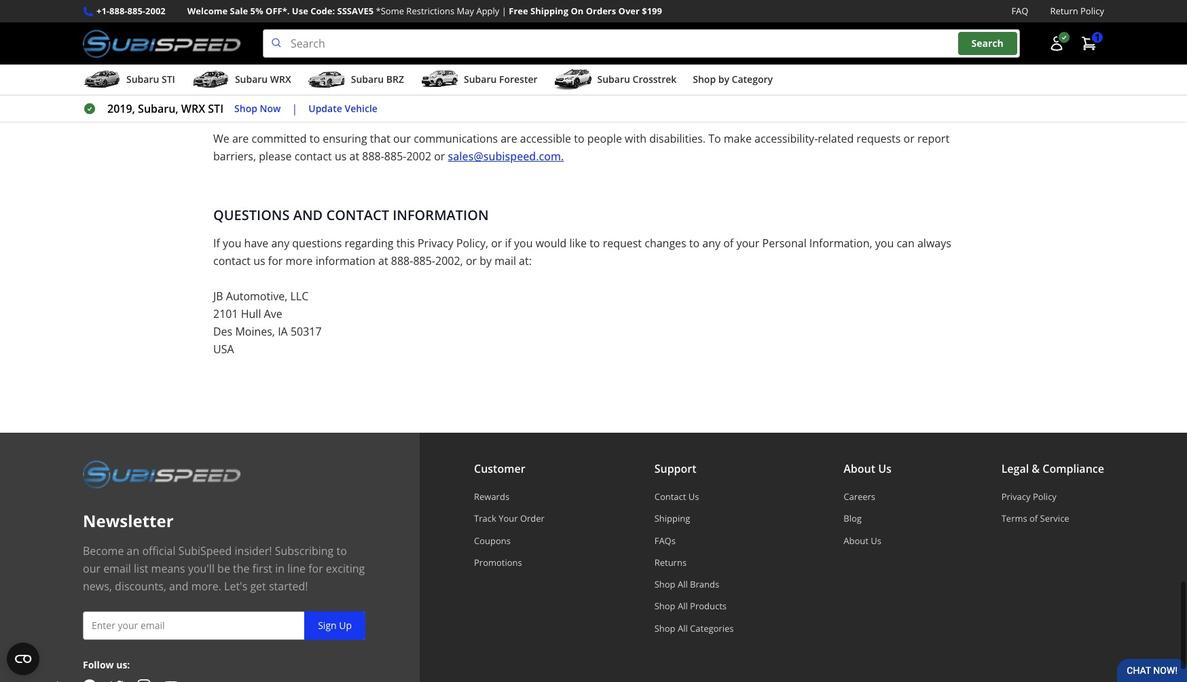 Task type: vqa. For each thing, say whether or not it's contained in the screenshot.
Intercoolers
no



Task type: describe. For each thing, give the bounding box(es) containing it.
+1-888-885-2002
[[96, 5, 166, 17]]

to left your
[[689, 236, 700, 251]]

ave
[[264, 306, 282, 321]]

up
[[339, 619, 352, 632]]

facebook logo image
[[83, 679, 96, 682]]

would
[[536, 236, 567, 251]]

and inside "become an official subispeed insider! subscribing to our email list means you'll be the first in line for exciting news, discounts, and more. let's get started!"
[[169, 579, 189, 594]]

discounts,
[[115, 579, 166, 594]]

barriers,
[[213, 149, 256, 164]]

to left ensuring
[[310, 131, 320, 146]]

become
[[83, 544, 124, 558]]

requests
[[857, 131, 901, 146]]

over
[[619, 5, 640, 17]]

2 vertical spatial privacy
[[1002, 491, 1031, 503]]

+1-
[[96, 5, 109, 17]]

shop by category
[[693, 73, 773, 86]]

2002 inside 'link'
[[145, 5, 166, 17]]

contact inside if you have any questions regarding this privacy policy, or if you would like to request changes to any of your personal information, you can always contact us for more information at 888-885-2002, or by mail at:
[[213, 253, 251, 268]]

885- inside 'link'
[[127, 5, 145, 17]]

2 about from the top
[[844, 534, 869, 547]]

please
[[243, 44, 276, 59]]

of inside if we make any material changes to this privacy policy we will notify you by means of a notice on the sites and will also post an updated version on the sites. please check back periodically for updates.
[[628, 27, 639, 42]]

2 horizontal spatial the
[[953, 27, 970, 42]]

newsletter
[[83, 510, 174, 532]]

shop now
[[234, 102, 281, 115]]

Enter your email text field
[[83, 611, 365, 640]]

or left report
[[904, 131, 915, 146]]

welcome sale 5% off*. use code: sssave5 *some restrictions may apply | free shipping on orders over $199
[[187, 5, 662, 17]]

subaru for subaru wrx
[[235, 73, 268, 86]]

make inside we are committed to ensuring that our communications are accessible to people with disabilities. to make accessibility-related requests or report barriers, please contact us at 888-885-2002 or
[[724, 131, 752, 146]]

5%
[[250, 5, 263, 17]]

search input field
[[263, 29, 1020, 58]]

back
[[310, 44, 334, 59]]

shop for shop by category
[[693, 73, 716, 86]]

sites.
[[213, 44, 240, 59]]

button image
[[1049, 35, 1065, 52]]

make inside if we make any material changes to this privacy policy we will notify you by means of a notice on the sites and will also post an updated version on the sites. please check back periodically for updates.
[[240, 27, 268, 42]]

communications
[[414, 131, 498, 146]]

2101
[[213, 306, 238, 321]]

careers
[[844, 491, 876, 503]]

llc
[[290, 289, 309, 304]]

now
[[260, 102, 281, 115]]

if we make any material changes to this privacy policy we will notify you by means of a notice on the sites and will also post an updated version on the sites. please check back periodically for updates.
[[213, 27, 970, 59]]

legal & compliance
[[1002, 461, 1105, 476]]

off*.
[[266, 5, 290, 17]]

888- inside we are committed to ensuring that our communications are accessible to people with disabilities. to make accessibility-related requests or report barriers, please contact us at 888-885-2002 or
[[362, 149, 384, 164]]

subaru,
[[138, 101, 178, 116]]

orders
[[586, 5, 616, 17]]

885- inside we are committed to ensuring that our communications are accessible to people with disabilities. to make accessibility-related requests or report barriers, please contact us at 888-885-2002 or
[[384, 149, 407, 164]]

faq
[[1012, 5, 1029, 17]]

subaru for subaru forester
[[464, 73, 497, 86]]

follow us:
[[83, 658, 130, 671]]

at inside if you have any questions regarding this privacy policy, or if you would like to request changes to any of your personal information, you can always contact us for more information at 888-885-2002, or by mail at:
[[378, 253, 388, 268]]

about us link
[[844, 534, 892, 547]]

contact us link
[[655, 491, 734, 503]]

sti inside dropdown button
[[162, 73, 175, 86]]

to inside if we make any material changes to this privacy policy we will notify you by means of a notice on the sites and will also post an updated version on the sites. please check back periodically for updates.
[[381, 27, 392, 42]]

updated
[[852, 27, 895, 42]]

order
[[520, 512, 545, 525]]

policy for return policy
[[1081, 5, 1105, 17]]

blog
[[844, 512, 862, 525]]

apply
[[476, 5, 500, 17]]

an inside "become an official subispeed insider! subscribing to our email list means you'll be the first in line for exciting news, discounts, and more. let's get started!"
[[127, 544, 139, 558]]

moines,
[[235, 324, 275, 339]]

returns
[[655, 556, 687, 568]]

$199
[[642, 5, 662, 17]]

any for make
[[271, 27, 289, 42]]

accessibility
[[213, 101, 306, 120]]

get
[[250, 579, 266, 594]]

exciting
[[326, 561, 365, 576]]

1 horizontal spatial shipping
[[655, 512, 690, 525]]

service
[[1040, 512, 1070, 525]]

questions
[[213, 206, 290, 224]]

&
[[1032, 461, 1040, 476]]

885- inside if you have any questions regarding this privacy policy, or if you would like to request changes to any of your personal information, you can always contact us for more information at 888-885-2002, or by mail at:
[[413, 253, 435, 268]]

brands
[[690, 578, 719, 590]]

a subaru crosstrek thumbnail image image
[[554, 69, 592, 90]]

regarding
[[345, 236, 394, 251]]

contact inside we are committed to ensuring that our communications are accessible to people with disabilities. to make accessibility-related requests or report barriers, please contact us at 888-885-2002 or
[[295, 149, 332, 164]]

by inside dropdown button
[[719, 73, 730, 86]]

news,
[[83, 579, 112, 594]]

insider!
[[235, 544, 272, 558]]

first
[[252, 561, 272, 576]]

means inside if we make any material changes to this privacy policy we will notify you by means of a notice on the sites and will also post an updated version on the sites. please check back periodically for updates.
[[592, 27, 626, 42]]

shop for shop all products
[[655, 600, 676, 612]]

shop for shop all brands
[[655, 578, 676, 590]]

if for if you have any questions regarding this privacy policy, or if you would like to request changes to any of your personal information, you can always contact us for more information at 888-885-2002, or by mail at:
[[213, 236, 220, 251]]

1 horizontal spatial |
[[502, 5, 507, 17]]

policy inside if we make any material changes to this privacy policy we will notify you by means of a notice on the sites and will also post an updated version on the sites. please check back periodically for updates.
[[455, 27, 484, 42]]

may
[[457, 5, 474, 17]]

legal
[[1002, 461, 1029, 476]]

related
[[818, 131, 854, 146]]

check
[[278, 44, 307, 59]]

shop all categories
[[655, 622, 734, 634]]

faq link
[[1012, 4, 1029, 18]]

update vehicle
[[309, 102, 378, 115]]

if you have any questions regarding this privacy policy, or if you would like to request changes to any of your personal information, you can always contact us for more information at 888-885-2002, or by mail at:
[[213, 236, 952, 268]]

all for categories
[[678, 622, 688, 634]]

terms
[[1002, 512, 1028, 525]]

compliance
[[1043, 461, 1105, 476]]

any for have
[[271, 236, 289, 251]]

welcome
[[187, 5, 228, 17]]

you inside if we make any material changes to this privacy policy we will notify you by means of a notice on the sites and will also post an updated version on the sites. please check back periodically for updates.
[[555, 27, 574, 42]]

subispeed
[[178, 544, 232, 558]]

1
[[1095, 31, 1100, 44]]

our inside "become an official subispeed insider! subscribing to our email list means you'll be the first in line for exciting news, discounts, and more. let's get started!"
[[83, 561, 101, 576]]

you right if
[[514, 236, 533, 251]]

started!
[[269, 579, 308, 594]]

the inside "become an official subispeed insider! subscribing to our email list means you'll be the first in line for exciting news, discounts, and more. let's get started!"
[[233, 561, 250, 576]]

all for products
[[678, 600, 688, 612]]

coupons
[[474, 534, 511, 547]]

1 button
[[1075, 30, 1105, 57]]

an inside if we make any material changes to this privacy policy we will notify you by means of a notice on the sites and will also post an updated version on the sites. please check back periodically for updates.
[[836, 27, 849, 42]]

track
[[474, 512, 496, 525]]

2 we from the left
[[487, 27, 501, 42]]

subaru forester button
[[420, 67, 538, 95]]

email
[[103, 561, 131, 576]]

privacy inside if you have any questions regarding this privacy policy, or if you would like to request changes to any of your personal information, you can always contact us for more information at 888-885-2002, or by mail at:
[[418, 236, 454, 251]]

update vehicle button
[[309, 101, 378, 116]]

you'll
[[188, 561, 215, 576]]

code:
[[311, 5, 335, 17]]

this inside if we make any material changes to this privacy policy we will notify you by means of a notice on the sites and will also post an updated version on the sites. please check back periodically for updates.
[[395, 27, 413, 42]]

by inside if we make any material changes to this privacy policy we will notify you by means of a notice on the sites and will also post an updated version on the sites. please check back periodically for updates.
[[577, 27, 589, 42]]

0 vertical spatial us
[[878, 461, 892, 476]]

0 horizontal spatial wrx
[[181, 101, 205, 116]]

subaru wrx
[[235, 73, 291, 86]]

or down communications
[[434, 149, 445, 164]]

1 are from the left
[[232, 131, 249, 146]]

also
[[788, 27, 809, 42]]

2019, subaru, wrx sti
[[107, 101, 224, 116]]

if for if we make any material changes to this privacy policy we will notify you by means of a notice on the sites and will also post an updated version on the sites. please check back periodically for updates.
[[213, 27, 220, 42]]

us for the about us link
[[871, 534, 882, 547]]

contact
[[655, 491, 686, 503]]

0 vertical spatial shipping
[[531, 5, 569, 17]]

sale
[[230, 5, 248, 17]]

our inside we are committed to ensuring that our communications are accessible to people with disabilities. to make accessibility-related requests or report barriers, please contact us at 888-885-2002 or
[[393, 131, 411, 146]]

for inside if you have any questions regarding this privacy policy, or if you would like to request changes to any of your personal information, you can always contact us for more information at 888-885-2002, or by mail at:
[[268, 253, 283, 268]]

privacy inside if we make any material changes to this privacy policy we will notify you by means of a notice on the sites and will also post an updated version on the sites. please check back periodically for updates.
[[416, 27, 452, 42]]

faqs link
[[655, 534, 734, 547]]



Task type: locate. For each thing, give the bounding box(es) containing it.
0 vertical spatial this
[[395, 27, 413, 42]]

0 horizontal spatial our
[[83, 561, 101, 576]]

shop all products
[[655, 600, 727, 612]]

about us
[[844, 461, 892, 476], [844, 534, 882, 547]]

can
[[897, 236, 915, 251]]

we up sites.
[[223, 27, 237, 42]]

1 horizontal spatial will
[[769, 27, 785, 42]]

1 horizontal spatial contact
[[295, 149, 332, 164]]

shipping up notify
[[531, 5, 569, 17]]

privacy policy
[[1002, 491, 1057, 503]]

shop down returns in the bottom right of the page
[[655, 578, 676, 590]]

youtube logo image
[[164, 679, 178, 682]]

1 vertical spatial this
[[396, 236, 415, 251]]

shop down shop all brands
[[655, 600, 676, 612]]

shop all brands link
[[655, 578, 734, 590]]

subaru left crosstrek
[[597, 73, 630, 86]]

2002 down communications
[[407, 149, 431, 164]]

privacy
[[416, 27, 452, 42], [418, 236, 454, 251], [1002, 491, 1031, 503]]

885- down information
[[413, 253, 435, 268]]

0 vertical spatial |
[[502, 5, 507, 17]]

for right line
[[309, 561, 323, 576]]

shipping link
[[655, 512, 734, 525]]

the left sites
[[700, 27, 717, 42]]

contact us
[[655, 491, 699, 503]]

0 horizontal spatial |
[[292, 101, 298, 116]]

1 vertical spatial us
[[254, 253, 265, 268]]

0 horizontal spatial shipping
[[531, 5, 569, 17]]

any inside if we make any material changes to this privacy policy we will notify you by means of a notice on the sites and will also post an updated version on the sites. please check back periodically for updates.
[[271, 27, 289, 42]]

888- inside if you have any questions regarding this privacy policy, or if you would like to request changes to any of your personal information, you can always contact us for more information at 888-885-2002, or by mail at:
[[391, 253, 413, 268]]

1 horizontal spatial and
[[746, 27, 766, 42]]

careers link
[[844, 491, 892, 503]]

| left the free
[[502, 5, 507, 17]]

1 vertical spatial subispeed logo image
[[83, 460, 241, 488]]

2 vertical spatial us
[[871, 534, 882, 547]]

all left brands
[[678, 578, 688, 590]]

2 on from the left
[[937, 27, 951, 42]]

subaru inside dropdown button
[[126, 73, 159, 86]]

subaru crosstrek button
[[554, 67, 677, 95]]

any right have
[[271, 236, 289, 251]]

0 horizontal spatial for
[[268, 253, 283, 268]]

sign up
[[318, 619, 352, 632]]

0 horizontal spatial 885-
[[127, 5, 145, 17]]

at inside we are committed to ensuring that our communications are accessible to people with disabilities. to make accessibility-related requests or report barriers, please contact us at 888-885-2002 or
[[350, 149, 359, 164]]

rewards
[[474, 491, 510, 503]]

an right the post
[[836, 27, 849, 42]]

0 vertical spatial 2002
[[145, 5, 166, 17]]

coupons link
[[474, 534, 545, 547]]

policy up 1 in the top of the page
[[1081, 5, 1105, 17]]

are up barriers,
[[232, 131, 249, 146]]

1 horizontal spatial an
[[836, 27, 849, 42]]

a subaru sti thumbnail image image
[[83, 69, 121, 90]]

2 horizontal spatial 888-
[[391, 253, 413, 268]]

2 will from the left
[[769, 27, 785, 42]]

information
[[393, 206, 489, 224]]

2 vertical spatial of
[[1030, 512, 1038, 525]]

this inside if you have any questions regarding this privacy policy, or if you would like to request changes to any of your personal information, you can always contact us for more information at 888-885-2002, or by mail at:
[[396, 236, 415, 251]]

we down apply
[[487, 27, 501, 42]]

1 horizontal spatial of
[[724, 236, 734, 251]]

des
[[213, 324, 232, 339]]

for inside if we make any material changes to this privacy policy we will notify you by means of a notice on the sites and will also post an updated version on the sites. please check back periodically for updates.
[[397, 44, 412, 59]]

us inside if you have any questions regarding this privacy policy, or if you would like to request changes to any of your personal information, you can always contact us for more information at 888-885-2002, or by mail at:
[[254, 253, 265, 268]]

support
[[655, 461, 697, 476]]

subaru left the forester at the left top of the page
[[464, 73, 497, 86]]

of left a
[[628, 27, 639, 42]]

5 subaru from the left
[[597, 73, 630, 86]]

changes inside if you have any questions regarding this privacy policy, or if you would like to request changes to any of your personal information, you can always contact us for more information at 888-885-2002, or by mail at:
[[645, 236, 687, 251]]

1 if from the top
[[213, 27, 220, 42]]

1 vertical spatial shipping
[[655, 512, 690, 525]]

policy up the 'terms of service' link
[[1033, 491, 1057, 503]]

885- right the +1- at the top of the page
[[127, 5, 145, 17]]

by inside if you have any questions regarding this privacy policy, or if you would like to request changes to any of your personal information, you can always contact us for more information at 888-885-2002, or by mail at:
[[480, 253, 492, 268]]

to left people
[[574, 131, 585, 146]]

subaru down please
[[235, 73, 268, 86]]

changes inside if we make any material changes to this privacy policy we will notify you by means of a notice on the sites and will also post an updated version on the sites. please check back periodically for updates.
[[337, 27, 379, 42]]

at down ensuring
[[350, 149, 359, 164]]

1 horizontal spatial by
[[577, 27, 589, 42]]

faqs
[[655, 534, 676, 547]]

0 horizontal spatial contact
[[213, 253, 251, 268]]

shop down shop all products
[[655, 622, 676, 634]]

to right like
[[590, 236, 600, 251]]

periodically
[[337, 44, 395, 59]]

subaru up "subaru,"
[[126, 73, 159, 86]]

0 vertical spatial make
[[240, 27, 268, 42]]

about
[[844, 461, 876, 476], [844, 534, 869, 547]]

policy,
[[456, 236, 488, 251]]

subispeed logo image
[[83, 29, 241, 58], [83, 460, 241, 488]]

1 vertical spatial wrx
[[181, 101, 205, 116]]

888- inside '+1-888-885-2002' 'link'
[[109, 5, 127, 17]]

contact down have
[[213, 253, 251, 268]]

at down regarding
[[378, 253, 388, 268]]

all down shop all brands
[[678, 600, 688, 612]]

subaru
[[126, 73, 159, 86], [235, 73, 268, 86], [351, 73, 384, 86], [464, 73, 497, 86], [597, 73, 630, 86]]

subaru brz
[[351, 73, 404, 86]]

0 horizontal spatial us
[[254, 253, 265, 268]]

or left if
[[491, 236, 502, 251]]

2 horizontal spatial policy
[[1081, 5, 1105, 17]]

1 vertical spatial make
[[724, 131, 752, 146]]

1 vertical spatial changes
[[645, 236, 687, 251]]

us:
[[116, 658, 130, 671]]

2 all from the top
[[678, 600, 688, 612]]

0 horizontal spatial are
[[232, 131, 249, 146]]

1 vertical spatial of
[[724, 236, 734, 251]]

changes up periodically
[[337, 27, 379, 42]]

of left your
[[724, 236, 734, 251]]

and inside if we make any material changes to this privacy policy we will notify you by means of a notice on the sites and will also post an updated version on the sites. please check back periodically for updates.
[[746, 27, 766, 42]]

0 vertical spatial all
[[678, 578, 688, 590]]

if left have
[[213, 236, 220, 251]]

us up 'careers' link
[[878, 461, 892, 476]]

contact down ensuring
[[295, 149, 332, 164]]

open widget image
[[7, 643, 39, 675]]

2 are from the left
[[501, 131, 517, 146]]

wrx down check
[[270, 73, 291, 86]]

make up please
[[240, 27, 268, 42]]

1 horizontal spatial we
[[487, 27, 501, 42]]

by down on
[[577, 27, 589, 42]]

means inside "become an official subispeed insider! subscribing to our email list means you'll be the first in line for exciting news, discounts, and more. let's get started!"
[[151, 561, 185, 576]]

or down policy,
[[466, 253, 477, 268]]

2002 left welcome on the top of page
[[145, 5, 166, 17]]

if inside if we make any material changes to this privacy policy we will notify you by means of a notice on the sites and will also post an updated version on the sites. please check back periodically for updates.
[[213, 27, 220, 42]]

1 about us from the top
[[844, 461, 892, 476]]

the right be
[[233, 561, 250, 576]]

2 subispeed logo image from the top
[[83, 460, 241, 488]]

for inside "become an official subispeed insider! subscribing to our email list means you'll be the first in line for exciting news, discounts, and more. let's get started!"
[[309, 561, 323, 576]]

1 horizontal spatial 2002
[[407, 149, 431, 164]]

1 about from the top
[[844, 461, 876, 476]]

to inside "become an official subispeed insider! subscribing to our email list means you'll be the first in line for exciting news, discounts, and more. let's get started!"
[[337, 544, 347, 558]]

0 horizontal spatial and
[[169, 579, 189, 594]]

2 if from the top
[[213, 236, 220, 251]]

twitter logo image
[[110, 679, 124, 682]]

request
[[603, 236, 642, 251]]

and
[[746, 27, 766, 42], [169, 579, 189, 594]]

always
[[918, 236, 952, 251]]

2 vertical spatial policy
[[1033, 491, 1057, 503]]

if
[[213, 27, 220, 42], [213, 236, 220, 251]]

subaru brz button
[[308, 67, 404, 95]]

hull
[[241, 306, 261, 321]]

1 vertical spatial if
[[213, 236, 220, 251]]

1 vertical spatial 885-
[[384, 149, 407, 164]]

0 horizontal spatial will
[[504, 27, 521, 42]]

0 vertical spatial about
[[844, 461, 876, 476]]

1 horizontal spatial the
[[700, 27, 717, 42]]

2 vertical spatial for
[[309, 561, 323, 576]]

sti up 2019, subaru, wrx sti
[[162, 73, 175, 86]]

we
[[213, 131, 229, 146]]

*some
[[376, 5, 404, 17]]

if inside if you have any questions regarding this privacy policy, or if you would like to request changes to any of your personal information, you can always contact us for more information at 888-885-2002, or by mail at:
[[213, 236, 220, 251]]

0 vertical spatial of
[[628, 27, 639, 42]]

for left "more" at top
[[268, 253, 283, 268]]

us for contact us link
[[689, 491, 699, 503]]

ia
[[278, 324, 288, 339]]

this right regarding
[[396, 236, 415, 251]]

search
[[972, 37, 1004, 50]]

1 vertical spatial us
[[689, 491, 699, 503]]

about us up 'careers' link
[[844, 461, 892, 476]]

on right notice
[[684, 27, 697, 42]]

categories
[[690, 622, 734, 634]]

wrx
[[270, 73, 291, 86], [181, 101, 205, 116]]

1 vertical spatial all
[[678, 600, 688, 612]]

let's
[[224, 579, 247, 594]]

sssave5
[[337, 5, 374, 17]]

notice
[[650, 27, 681, 42]]

category
[[732, 73, 773, 86]]

2 vertical spatial all
[[678, 622, 688, 634]]

instagram logo image
[[137, 679, 151, 682]]

our up news,
[[83, 561, 101, 576]]

means down official
[[151, 561, 185, 576]]

report
[[918, 131, 950, 146]]

subscribing
[[275, 544, 334, 558]]

| right "now"
[[292, 101, 298, 116]]

1 we from the left
[[223, 27, 237, 42]]

terms of service
[[1002, 512, 1070, 525]]

committed
[[252, 131, 307, 146]]

a subaru brz thumbnail image image
[[308, 69, 346, 90]]

will left also
[[769, 27, 785, 42]]

track your order
[[474, 512, 545, 525]]

you down on
[[555, 27, 574, 42]]

0 horizontal spatial make
[[240, 27, 268, 42]]

us up shipping link
[[689, 491, 699, 503]]

shop for shop now
[[234, 102, 257, 115]]

with
[[625, 131, 647, 146]]

privacy up terms
[[1002, 491, 1031, 503]]

0 horizontal spatial at
[[350, 149, 359, 164]]

return
[[1050, 5, 1078, 17]]

0 horizontal spatial 888-
[[109, 5, 127, 17]]

shop left "now"
[[234, 102, 257, 115]]

1 vertical spatial 888-
[[362, 149, 384, 164]]

questions and contact information
[[213, 206, 489, 224]]

by left mail
[[480, 253, 492, 268]]

1 horizontal spatial are
[[501, 131, 517, 146]]

line
[[287, 561, 306, 576]]

a subaru forester thumbnail image image
[[420, 69, 458, 90]]

subispeed logo image up newsletter
[[83, 460, 241, 488]]

1 vertical spatial means
[[151, 561, 185, 576]]

update
[[309, 102, 342, 115]]

and right sites
[[746, 27, 766, 42]]

privacy up the 2002,
[[418, 236, 454, 251]]

0 horizontal spatial sti
[[162, 73, 175, 86]]

1 vertical spatial |
[[292, 101, 298, 116]]

of right terms
[[1030, 512, 1038, 525]]

0 vertical spatial and
[[746, 27, 766, 42]]

1 vertical spatial sti
[[208, 101, 224, 116]]

1 horizontal spatial for
[[309, 561, 323, 576]]

to down *some
[[381, 27, 392, 42]]

or
[[904, 131, 915, 146], [434, 149, 445, 164], [491, 236, 502, 251], [466, 253, 477, 268]]

2 vertical spatial by
[[480, 253, 492, 268]]

0 vertical spatial an
[[836, 27, 849, 42]]

|
[[502, 5, 507, 17], [292, 101, 298, 116]]

subispeed logo image up the subaru sti
[[83, 29, 241, 58]]

about us down blog "link"
[[844, 534, 882, 547]]

0 horizontal spatial means
[[151, 561, 185, 576]]

if up sites.
[[213, 27, 220, 42]]

a subaru wrx thumbnail image image
[[191, 69, 230, 90]]

to up exciting
[[337, 544, 347, 558]]

accessibility-
[[755, 131, 818, 146]]

1 horizontal spatial policy
[[1033, 491, 1057, 503]]

sti down a subaru wrx thumbnail image
[[208, 101, 224, 116]]

shop left category
[[693, 73, 716, 86]]

shop for shop all categories
[[655, 622, 676, 634]]

0 vertical spatial policy
[[1081, 5, 1105, 17]]

0 vertical spatial our
[[393, 131, 411, 146]]

us down blog "link"
[[871, 534, 882, 547]]

have
[[244, 236, 269, 251]]

us down ensuring
[[335, 149, 347, 164]]

changes right request
[[645, 236, 687, 251]]

an up list
[[127, 544, 139, 558]]

promotions link
[[474, 556, 545, 568]]

policy for privacy policy
[[1033, 491, 1057, 503]]

1 vertical spatial policy
[[455, 27, 484, 42]]

1 subispeed logo image from the top
[[83, 29, 241, 58]]

of inside if you have any questions regarding this privacy policy, or if you would like to request changes to any of your personal information, you can always contact us for more information at 888-885-2002, or by mail at:
[[724, 236, 734, 251]]

1 vertical spatial 2002
[[407, 149, 431, 164]]

for up brz at the top of page
[[397, 44, 412, 59]]

2 horizontal spatial for
[[397, 44, 412, 59]]

0 horizontal spatial by
[[480, 253, 492, 268]]

will down the free
[[504, 27, 521, 42]]

1 vertical spatial about
[[844, 534, 869, 547]]

automotive,
[[226, 289, 288, 304]]

0 vertical spatial at
[[350, 149, 359, 164]]

0 vertical spatial contact
[[295, 149, 332, 164]]

you left can
[[875, 236, 894, 251]]

privacy up "updates." at the top left of the page
[[416, 27, 452, 42]]

1 horizontal spatial our
[[393, 131, 411, 146]]

version
[[897, 27, 935, 42]]

0 vertical spatial about us
[[844, 461, 892, 476]]

2 vertical spatial 888-
[[391, 253, 413, 268]]

all for brands
[[678, 578, 688, 590]]

1 horizontal spatial 885-
[[384, 149, 407, 164]]

at:
[[519, 253, 532, 268]]

50317
[[291, 324, 322, 339]]

policy down may
[[455, 27, 484, 42]]

personal
[[763, 236, 807, 251]]

shipping down contact
[[655, 512, 690, 525]]

2002 inside we are committed to ensuring that our communications are accessible to people with disabilities. to make accessibility-related requests or report barriers, please contact us at 888-885-2002 or
[[407, 149, 431, 164]]

1 vertical spatial privacy
[[418, 236, 454, 251]]

0 vertical spatial privacy
[[416, 27, 452, 42]]

1 vertical spatial contact
[[213, 253, 251, 268]]

1 horizontal spatial sti
[[208, 101, 224, 116]]

restrictions
[[406, 5, 455, 17]]

means down 'orders'
[[592, 27, 626, 42]]

subaru down periodically
[[351, 73, 384, 86]]

any
[[271, 27, 289, 42], [271, 236, 289, 251], [703, 236, 721, 251]]

1 vertical spatial for
[[268, 253, 283, 268]]

3 subaru from the left
[[351, 73, 384, 86]]

you left have
[[223, 236, 241, 251]]

ensuring
[[323, 131, 367, 146]]

and left 'more.'
[[169, 579, 189, 594]]

1 horizontal spatial us
[[335, 149, 347, 164]]

2002,
[[435, 253, 463, 268]]

all down shop all products
[[678, 622, 688, 634]]

promotions
[[474, 556, 522, 568]]

shop by category button
[[693, 67, 773, 95]]

subaru for subaru sti
[[126, 73, 159, 86]]

2019,
[[107, 101, 135, 116]]

0 vertical spatial 885-
[[127, 5, 145, 17]]

1 vertical spatial at
[[378, 253, 388, 268]]

material
[[292, 27, 334, 42]]

subaru sti
[[126, 73, 175, 86]]

0 horizontal spatial policy
[[455, 27, 484, 42]]

any up check
[[271, 27, 289, 42]]

us
[[878, 461, 892, 476], [689, 491, 699, 503], [871, 534, 882, 547]]

0 vertical spatial wrx
[[270, 73, 291, 86]]

1 on from the left
[[684, 27, 697, 42]]

subaru for subaru crosstrek
[[597, 73, 630, 86]]

1 horizontal spatial means
[[592, 27, 626, 42]]

3 all from the top
[[678, 622, 688, 634]]

on right version
[[937, 27, 951, 42]]

products
[[690, 600, 727, 612]]

this down *some
[[395, 27, 413, 42]]

our right that
[[393, 131, 411, 146]]

shop now link
[[234, 101, 281, 116]]

the left search
[[953, 27, 970, 42]]

2 subaru from the left
[[235, 73, 268, 86]]

us inside we are committed to ensuring that our communications are accessible to people with disabilities. to make accessibility-related requests or report barriers, please contact us at 888-885-2002 or
[[335, 149, 347, 164]]

search button
[[958, 32, 1017, 55]]

0 vertical spatial if
[[213, 27, 220, 42]]

4 subaru from the left
[[464, 73, 497, 86]]

a
[[641, 27, 647, 42]]

1 horizontal spatial wrx
[[270, 73, 291, 86]]

shop
[[693, 73, 716, 86], [234, 102, 257, 115], [655, 578, 676, 590], [655, 600, 676, 612], [655, 622, 676, 634]]

accessible
[[520, 131, 571, 146]]

885- down that
[[384, 149, 407, 164]]

shop inside dropdown button
[[693, 73, 716, 86]]

about down blog in the bottom of the page
[[844, 534, 869, 547]]

1 all from the top
[[678, 578, 688, 590]]

0 vertical spatial us
[[335, 149, 347, 164]]

1 horizontal spatial changes
[[645, 236, 687, 251]]

subaru for subaru brz
[[351, 73, 384, 86]]

wrx inside dropdown button
[[270, 73, 291, 86]]

0 horizontal spatial of
[[628, 27, 639, 42]]

2 horizontal spatial 885-
[[413, 253, 435, 268]]

2 about us from the top
[[844, 534, 882, 547]]

are up the sales@subispeed.com. link
[[501, 131, 517, 146]]

any left your
[[703, 236, 721, 251]]

about up 'careers'
[[844, 461, 876, 476]]

wrx down a subaru wrx thumbnail image
[[181, 101, 205, 116]]

us down have
[[254, 253, 265, 268]]

1 horizontal spatial 888-
[[362, 149, 384, 164]]

0 horizontal spatial 2002
[[145, 5, 166, 17]]

1 subaru from the left
[[126, 73, 159, 86]]

by left category
[[719, 73, 730, 86]]

make right the to
[[724, 131, 752, 146]]

1 will from the left
[[504, 27, 521, 42]]

terms of service link
[[1002, 512, 1105, 525]]

blog link
[[844, 512, 892, 525]]

1 vertical spatial and
[[169, 579, 189, 594]]

0 vertical spatial means
[[592, 27, 626, 42]]



